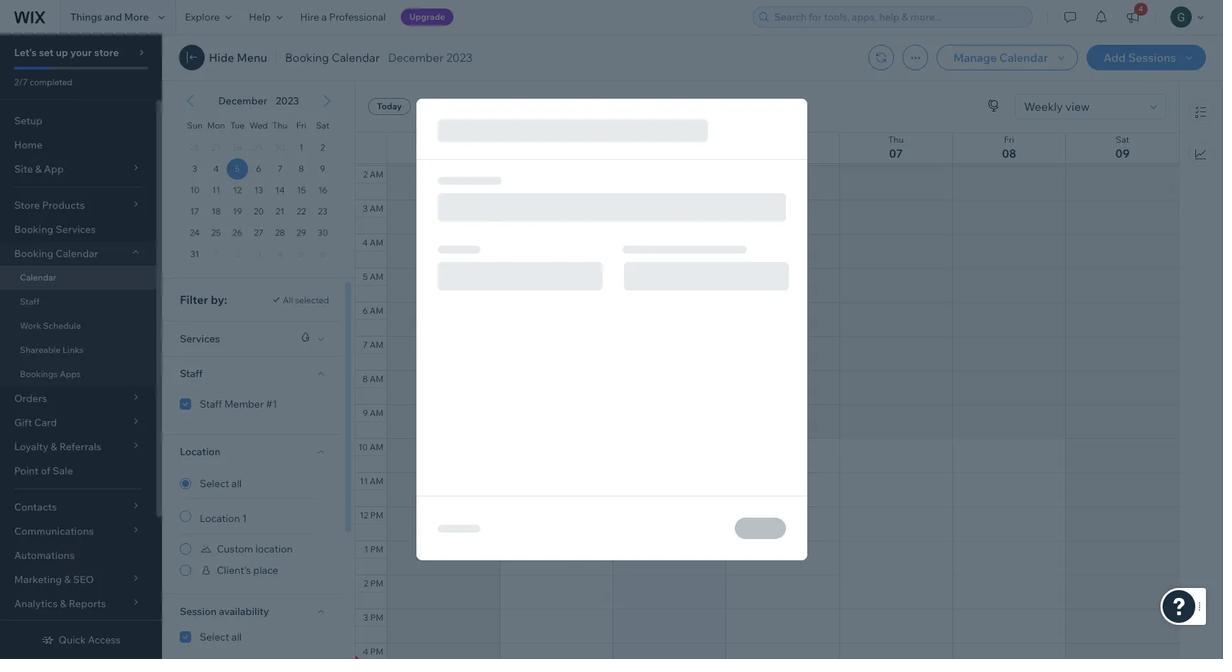 Task type: locate. For each thing, give the bounding box(es) containing it.
staff
[[20, 296, 40, 307], [180, 368, 203, 380], [200, 398, 222, 411]]

0 horizontal spatial sun
[[187, 120, 203, 131]]

1 vertical spatial 9
[[363, 408, 368, 419]]

1 up the custom
[[242, 513, 247, 525]]

december down upgrade button
[[388, 50, 444, 65]]

2 select all from the top
[[200, 631, 242, 644]]

0 vertical spatial 10
[[190, 185, 200, 195]]

10 am from the top
[[370, 476, 384, 487]]

today
[[377, 101, 402, 112]]

alert containing december
[[214, 95, 303, 107]]

0 vertical spatial tue
[[230, 120, 245, 131]]

1 vertical spatial 6
[[363, 306, 368, 316]]

06
[[776, 146, 790, 161]]

sat inside sat 09
[[1116, 134, 1130, 145]]

0 horizontal spatial 7
[[278, 163, 283, 174]]

0 horizontal spatial 1
[[242, 513, 247, 525]]

tue left wed
[[230, 120, 245, 131]]

wed
[[250, 120, 268, 131]]

0 vertical spatial 7
[[278, 163, 283, 174]]

5 pm from the top
[[370, 647, 384, 658]]

booking calendar down the booking services
[[14, 247, 98, 260]]

1 horizontal spatial sat
[[1116, 134, 1130, 145]]

0 vertical spatial 2023
[[446, 50, 473, 65]]

services
[[56, 223, 96, 236], [180, 333, 220, 345]]

0 horizontal spatial booking calendar
[[14, 247, 98, 260]]

1 all from the top
[[232, 478, 242, 490]]

row containing 10
[[184, 180, 333, 201]]

schedule
[[43, 321, 81, 331]]

selected
[[295, 295, 329, 305]]

0 vertical spatial 2
[[320, 142, 325, 153]]

sat
[[316, 120, 329, 131], [1116, 134, 1130, 145]]

row containing 24
[[184, 222, 333, 244]]

all inside checkbox
[[232, 631, 242, 644]]

staff for staff button
[[180, 368, 203, 380]]

7 up 14
[[278, 163, 283, 174]]

16
[[318, 185, 327, 195]]

sun for mon
[[187, 120, 203, 131]]

6 right tuesday, december 5, 2023 cell
[[256, 163, 261, 174]]

row group containing 1
[[171, 137, 346, 278]]

0 vertical spatial 5
[[235, 163, 240, 174]]

1 horizontal spatial tue
[[663, 134, 677, 145]]

sun up 03
[[435, 134, 451, 145]]

0 horizontal spatial fri
[[296, 120, 306, 131]]

1 vertical spatial fri
[[1004, 134, 1015, 145]]

1 horizontal spatial booking calendar
[[285, 50, 380, 65]]

0 horizontal spatial december
[[218, 95, 267, 107]]

2 am from the top
[[370, 203, 384, 214]]

row containing sun
[[184, 112, 333, 137]]

calendar right manage
[[1000, 50, 1048, 65]]

1 vertical spatial 10
[[358, 442, 368, 453]]

9 am from the top
[[370, 442, 384, 453]]

7 am
[[363, 340, 384, 350]]

things
[[70, 11, 102, 23]]

07
[[889, 146, 903, 161]]

1 vertical spatial 1
[[242, 513, 247, 525]]

4 inside button
[[1139, 4, 1143, 14]]

0 horizontal spatial 6
[[256, 163, 261, 174]]

am down 5 am
[[370, 306, 384, 316]]

tue 05
[[663, 134, 677, 161]]

am for 5 am
[[370, 272, 384, 282]]

3 up 4 am
[[363, 203, 368, 214]]

1 horizontal spatial grid
[[355, 97, 1179, 660]]

Search for tools, apps, help & more... field
[[770, 7, 1028, 27]]

1 select all from the top
[[200, 478, 242, 490]]

am up 6 am
[[370, 272, 384, 282]]

0 vertical spatial staff
[[20, 296, 40, 307]]

1 vertical spatial 8
[[363, 374, 368, 385]]

fri for fri 08
[[1004, 134, 1015, 145]]

17
[[190, 206, 199, 217]]

1 vertical spatial all
[[232, 631, 242, 644]]

20
[[254, 206, 264, 217]]

sidebar element
[[0, 34, 162, 660]]

12 down tuesday, december 5, 2023 cell
[[233, 185, 242, 195]]

7 inside row
[[278, 163, 283, 174]]

pm up 1 pm
[[370, 510, 384, 521]]

pm for 3 pm
[[370, 613, 384, 623]]

1 vertical spatial 7
[[363, 340, 368, 350]]

booking for booking services link
[[14, 223, 53, 236]]

4 down 3 pm
[[363, 647, 368, 658]]

1 pm from the top
[[370, 510, 384, 521]]

3 pm from the top
[[370, 579, 384, 589]]

thu up 07
[[889, 134, 904, 145]]

am down 7 am on the bottom
[[370, 374, 384, 385]]

automations link
[[0, 544, 156, 568]]

client's
[[217, 564, 251, 577]]

completed
[[30, 77, 72, 87]]

location up the custom
[[200, 513, 240, 525]]

11 down 10 am on the left of page
[[360, 476, 368, 487]]

3 am from the top
[[370, 237, 384, 248]]

1 vertical spatial december
[[218, 95, 267, 107]]

select down session availability button
[[200, 631, 229, 644]]

client's place
[[217, 564, 278, 577]]

hire a professional link
[[292, 0, 394, 34]]

0 vertical spatial 8
[[299, 163, 304, 174]]

12 inside row
[[233, 185, 242, 195]]

1 horizontal spatial 11
[[360, 476, 368, 487]]

1 vertical spatial 5
[[363, 272, 368, 282]]

december for december
[[218, 95, 267, 107]]

0 vertical spatial 12
[[233, 185, 242, 195]]

tue up "05"
[[663, 134, 677, 145]]

menu
[[1180, 90, 1222, 176]]

0 vertical spatial select all
[[200, 478, 242, 490]]

pm for 1 pm
[[370, 545, 384, 555]]

2 vertical spatial staff
[[200, 398, 222, 411]]

sun
[[187, 120, 203, 131], [435, 134, 451, 145]]

9 up 16
[[320, 163, 325, 174]]

am down 9 am
[[370, 442, 384, 453]]

5 up the 19
[[235, 163, 240, 174]]

29
[[296, 227, 306, 238]]

1 for 1 pm
[[364, 545, 368, 555]]

location for location 1
[[200, 513, 240, 525]]

december
[[388, 50, 444, 65], [218, 95, 267, 107]]

fri up 08
[[1004, 134, 1015, 145]]

services up booking calendar dropdown button
[[56, 223, 96, 236]]

booking down the booking services
[[14, 247, 53, 260]]

8 up 15
[[299, 163, 304, 174]]

location down the "staff member #1"
[[180, 446, 221, 458]]

Staff Member #1 checkbox
[[180, 396, 316, 413]]

0 vertical spatial sat
[[316, 120, 329, 131]]

3 for 3 pm
[[363, 613, 368, 623]]

1 vertical spatial select
[[200, 631, 229, 644]]

booking calendar
[[285, 50, 380, 65], [14, 247, 98, 260]]

0 vertical spatial 1
[[299, 142, 303, 153]]

08
[[1002, 146, 1017, 161]]

0 horizontal spatial 5
[[235, 163, 240, 174]]

scheduled
[[521, 101, 562, 112]]

12 down 11 am
[[360, 510, 368, 521]]

sat 09
[[1116, 134, 1130, 161]]

staff up work
[[20, 296, 40, 307]]

hide menu button
[[179, 45, 267, 70]]

14
[[275, 185, 285, 195]]

row group
[[171, 137, 346, 278]]

6 inside row
[[256, 163, 261, 174]]

1 vertical spatial mon
[[548, 134, 565, 145]]

0 horizontal spatial 11
[[212, 185, 220, 195]]

shareable links link
[[0, 338, 156, 363]]

staff inside staff link
[[20, 296, 40, 307]]

1 am from the top
[[370, 169, 384, 180]]

no sessions scheduled this week
[[471, 101, 602, 112]]

0 vertical spatial mon
[[207, 120, 225, 131]]

today button
[[368, 98, 411, 115]]

row containing 3
[[184, 159, 333, 180]]

mon
[[207, 120, 225, 131], [548, 134, 565, 145]]

row containing 03
[[355, 133, 1179, 164]]

2023 up sun mon tue wed thu at the top of page
[[276, 95, 299, 107]]

2 horizontal spatial 1
[[364, 545, 368, 555]]

booking down hire
[[285, 50, 329, 65]]

0 vertical spatial all
[[232, 478, 242, 490]]

december 2023
[[388, 50, 473, 65]]

1 horizontal spatial december
[[388, 50, 444, 65]]

0 vertical spatial 11
[[212, 185, 220, 195]]

1
[[299, 142, 303, 153], [242, 513, 247, 525], [364, 545, 368, 555]]

0 horizontal spatial sat
[[316, 120, 329, 131]]

add sessions button
[[1087, 45, 1206, 70]]

hire
[[300, 11, 319, 23]]

am for 3 am
[[370, 203, 384, 214]]

1 vertical spatial location
[[200, 513, 240, 525]]

0 vertical spatial 3
[[192, 163, 197, 174]]

10 up 17 on the top left
[[190, 185, 200, 195]]

4 up add sessions
[[1139, 4, 1143, 14]]

2 am
[[363, 169, 384, 180]]

2 pm
[[364, 579, 384, 589]]

1 horizontal spatial fri
[[1004, 134, 1015, 145]]

12 pm
[[360, 510, 384, 521]]

None field
[[1020, 95, 1146, 119]]

mon left wed
[[207, 120, 225, 131]]

hire a professional
[[300, 11, 386, 23]]

0 vertical spatial december
[[388, 50, 444, 65]]

0 vertical spatial sun
[[187, 120, 203, 131]]

1 horizontal spatial 2023
[[446, 50, 473, 65]]

am up 5 am
[[370, 237, 384, 248]]

home
[[14, 139, 42, 151]]

december up sun mon tue wed thu at the top of page
[[218, 95, 267, 107]]

7 for 7 am
[[363, 340, 368, 350]]

2 up 16
[[320, 142, 325, 153]]

1 horizontal spatial sun
[[435, 134, 451, 145]]

booking inside dropdown button
[[14, 247, 53, 260]]

grid
[[171, 82, 346, 278], [355, 97, 1179, 660]]

5
[[235, 163, 240, 174], [363, 272, 368, 282]]

8 am from the top
[[370, 408, 384, 419]]

1 up 15
[[299, 142, 303, 153]]

0 vertical spatial select
[[200, 478, 229, 490]]

6 up 7 am on the bottom
[[363, 306, 368, 316]]

select all up location 1
[[200, 478, 242, 490]]

pm
[[370, 510, 384, 521], [370, 545, 384, 555], [370, 579, 384, 589], [370, 613, 384, 623], [370, 647, 384, 658]]

5 am
[[363, 272, 384, 282]]

12 for 12
[[233, 185, 242, 195]]

1 horizontal spatial 9
[[363, 408, 368, 419]]

pm up 2 pm
[[370, 545, 384, 555]]

10 up 11 am
[[358, 442, 368, 453]]

3 up 17 on the top left
[[192, 163, 197, 174]]

fri inside fri 08
[[1004, 134, 1015, 145]]

alert
[[214, 95, 303, 107]]

5 inside cell
[[235, 163, 240, 174]]

0 vertical spatial booking calendar
[[285, 50, 380, 65]]

let's set up your store
[[14, 46, 119, 59]]

am down 2 am on the left top
[[370, 203, 384, 214]]

1 vertical spatial sat
[[1116, 134, 1130, 145]]

work schedule
[[20, 321, 81, 331]]

19
[[233, 206, 242, 217]]

4 pm from the top
[[370, 613, 384, 623]]

0 vertical spatial 9
[[320, 163, 325, 174]]

row
[[355, 97, 1179, 660], [184, 112, 333, 137], [355, 133, 1179, 164], [184, 137, 333, 159], [184, 159, 333, 180], [184, 180, 333, 201], [184, 201, 333, 222], [184, 222, 333, 244]]

1 horizontal spatial 5
[[363, 272, 368, 282]]

booking calendar button
[[0, 242, 156, 266]]

all up location 1
[[232, 478, 242, 490]]

0 horizontal spatial 10
[[190, 185, 200, 195]]

1 horizontal spatial 12
[[360, 510, 368, 521]]

sessions
[[1129, 50, 1176, 65]]

0 vertical spatial fri
[[296, 120, 306, 131]]

thu 07
[[889, 134, 904, 161]]

session
[[180, 606, 217, 618]]

am up 12 pm
[[370, 476, 384, 487]]

1 vertical spatial booking calendar
[[14, 247, 98, 260]]

8 up 9 am
[[363, 374, 368, 385]]

4
[[1139, 4, 1143, 14], [213, 163, 219, 174], [362, 237, 368, 248], [363, 647, 368, 658]]

3 up 4 pm
[[363, 613, 368, 623]]

row containing 17
[[184, 201, 333, 222]]

2 vertical spatial 2
[[364, 579, 368, 589]]

sat right wed
[[316, 120, 329, 131]]

2 select from the top
[[200, 631, 229, 644]]

0 horizontal spatial 9
[[320, 163, 325, 174]]

11 for 11 am
[[360, 476, 368, 487]]

1 vertical spatial staff
[[180, 368, 203, 380]]

31
[[190, 249, 199, 259]]

2 all from the top
[[232, 631, 242, 644]]

select all down session availability button
[[200, 631, 242, 644]]

0 vertical spatial location
[[180, 446, 221, 458]]

2 up 3 pm
[[364, 579, 368, 589]]

10 am
[[358, 442, 384, 453]]

0 horizontal spatial services
[[56, 223, 96, 236]]

2 inside row
[[320, 142, 325, 153]]

all
[[232, 478, 242, 490], [232, 631, 242, 644]]

fri
[[296, 120, 306, 131], [1004, 134, 1015, 145]]

4 am from the top
[[370, 272, 384, 282]]

2 up 3 am
[[363, 169, 368, 180]]

7 am from the top
[[370, 374, 384, 385]]

am for 6 am
[[370, 306, 384, 316]]

1 horizontal spatial 10
[[358, 442, 368, 453]]

staff for staff link
[[20, 296, 40, 307]]

0 horizontal spatial grid
[[171, 82, 346, 278]]

6 am from the top
[[370, 340, 384, 350]]

1 vertical spatial 2
[[363, 169, 368, 180]]

5 am from the top
[[370, 306, 384, 316]]

6 for 6 am
[[363, 306, 368, 316]]

booking calendar inside dropdown button
[[14, 247, 98, 260]]

1 vertical spatial thu
[[889, 134, 904, 145]]

8
[[299, 163, 304, 174], [363, 374, 368, 385]]

1 horizontal spatial services
[[180, 333, 220, 345]]

select down 'location' button
[[200, 478, 229, 490]]

2 for 2 am
[[363, 169, 368, 180]]

up
[[56, 46, 68, 59]]

row containing 1
[[184, 137, 333, 159]]

staff left member
[[200, 398, 222, 411]]

0 vertical spatial booking
[[285, 50, 329, 65]]

0 horizontal spatial 12
[[233, 185, 242, 195]]

4 down 3 am
[[362, 237, 368, 248]]

0 vertical spatial 6
[[256, 163, 261, 174]]

this
[[564, 101, 579, 112]]

1 down 12 pm
[[364, 545, 368, 555]]

quick access button
[[41, 634, 121, 647]]

0 horizontal spatial mon
[[207, 120, 225, 131]]

calendar up the calendar link
[[56, 247, 98, 260]]

1 horizontal spatial 7
[[363, 340, 368, 350]]

8 for 8 am
[[363, 374, 368, 385]]

8 am
[[363, 374, 384, 385]]

thu right wed
[[273, 120, 288, 131]]

pm down 3 pm
[[370, 647, 384, 658]]

7 down 6 am
[[363, 340, 368, 350]]

am up 8 am
[[370, 340, 384, 350]]

2023 down upgrade button
[[446, 50, 473, 65]]

2/7
[[14, 77, 28, 87]]

pm down 2 pm
[[370, 613, 384, 623]]

2 vertical spatial 1
[[364, 545, 368, 555]]

services up staff button
[[180, 333, 220, 345]]

pm for 4 pm
[[370, 647, 384, 658]]

am down 8 am
[[370, 408, 384, 419]]

pm down 1 pm
[[370, 579, 384, 589]]

2023
[[446, 50, 473, 65], [276, 95, 299, 107]]

1 horizontal spatial 8
[[363, 374, 368, 385]]

bookings apps link
[[0, 363, 156, 387]]

4 button
[[1117, 0, 1149, 34]]

11 up 18
[[212, 185, 220, 195]]

0 horizontal spatial 8
[[299, 163, 304, 174]]

09
[[1116, 146, 1130, 161]]

sun left wed
[[187, 120, 203, 131]]

1 vertical spatial 11
[[360, 476, 368, 487]]

select inside checkbox
[[200, 631, 229, 644]]

mon up 04
[[548, 134, 565, 145]]

booking calendar down a
[[285, 50, 380, 65]]

2 vertical spatial booking
[[14, 247, 53, 260]]

am up 3 am
[[370, 169, 384, 180]]

2 pm from the top
[[370, 545, 384, 555]]

9 up 10 am on the left of page
[[363, 408, 368, 419]]

1 vertical spatial booking
[[14, 223, 53, 236]]

1 horizontal spatial 1
[[299, 142, 303, 153]]

0 vertical spatial services
[[56, 223, 96, 236]]

03
[[436, 146, 450, 161]]

2 vertical spatial 3
[[363, 613, 368, 623]]

0 horizontal spatial 2023
[[276, 95, 299, 107]]

1 vertical spatial select all
[[200, 631, 242, 644]]

explore
[[185, 11, 220, 23]]

booking up booking calendar dropdown button
[[14, 223, 53, 236]]

fri for fri
[[296, 120, 306, 131]]

1 vertical spatial sun
[[435, 134, 451, 145]]

1 vertical spatial 2023
[[276, 95, 299, 107]]

5 down 4 am
[[363, 272, 368, 282]]

1 horizontal spatial 6
[[363, 306, 368, 316]]

sat up '09'
[[1116, 134, 1130, 145]]

quick access
[[59, 634, 121, 647]]

fri right wed
[[296, 120, 306, 131]]

all down the availability
[[232, 631, 242, 644]]

4 left tuesday, december 5, 2023 cell
[[213, 163, 219, 174]]

1 vertical spatial 3
[[363, 203, 368, 214]]

0 horizontal spatial thu
[[273, 120, 288, 131]]

7
[[278, 163, 283, 174], [363, 340, 368, 350]]

services inside sidebar element
[[56, 223, 96, 236]]

staff down the services button
[[180, 368, 203, 380]]

1 vertical spatial 12
[[360, 510, 368, 521]]



Task type: vqa. For each thing, say whether or not it's contained in the screenshot.


Task type: describe. For each thing, give the bounding box(es) containing it.
by:
[[211, 293, 227, 307]]

05
[[663, 146, 677, 161]]

manage
[[954, 50, 997, 65]]

december for december 2023
[[388, 50, 444, 65]]

3 am
[[363, 203, 384, 214]]

9 am
[[363, 408, 384, 419]]

sessions
[[484, 101, 519, 112]]

work schedule link
[[0, 314, 156, 338]]

grid containing december
[[171, 82, 346, 278]]

work
[[20, 321, 41, 331]]

0 horizontal spatial tue
[[230, 120, 245, 131]]

21
[[276, 206, 284, 217]]

session availability
[[180, 606, 269, 618]]

sun 03
[[435, 134, 451, 161]]

all
[[283, 295, 293, 305]]

0 vertical spatial thu
[[273, 120, 288, 131]]

bookings apps
[[20, 369, 81, 380]]

custom
[[217, 543, 253, 556]]

point of sale link
[[0, 459, 156, 483]]

help button
[[240, 0, 292, 34]]

sun for 03
[[435, 134, 451, 145]]

pm for 2 pm
[[370, 579, 384, 589]]

am for 9 am
[[370, 408, 384, 419]]

3 pm
[[363, 613, 384, 623]]

no
[[471, 101, 482, 112]]

sat for sat
[[316, 120, 329, 131]]

Select all checkbox
[[180, 629, 329, 646]]

point
[[14, 465, 39, 478]]

select all inside checkbox
[[200, 631, 242, 644]]

9 for 9
[[320, 163, 325, 174]]

shareable
[[20, 345, 61, 355]]

13
[[254, 185, 263, 195]]

professional
[[329, 11, 386, 23]]

location
[[255, 543, 293, 556]]

am for 7 am
[[370, 340, 384, 350]]

session availability button
[[180, 604, 269, 621]]

calendar inside button
[[1000, 50, 1048, 65]]

am for 8 am
[[370, 374, 384, 385]]

04
[[549, 146, 564, 161]]

8 for 8
[[299, 163, 304, 174]]

2 for 2
[[320, 142, 325, 153]]

pm for 12 pm
[[370, 510, 384, 521]]

3 for 3 am
[[363, 203, 368, 214]]

links
[[63, 345, 84, 355]]

manage calendar button
[[937, 45, 1078, 70]]

1 select from the top
[[200, 478, 229, 490]]

calendar inside dropdown button
[[56, 247, 98, 260]]

filter
[[180, 293, 208, 307]]

tuesday, december 5, 2023 cell
[[227, 159, 248, 180]]

booking for booking calendar dropdown button
[[14, 247, 53, 260]]

1 vertical spatial tue
[[663, 134, 677, 145]]

setup
[[14, 114, 42, 127]]

store
[[94, 46, 119, 59]]

am for 2 am
[[370, 169, 384, 180]]

hide
[[209, 50, 234, 65]]

filter by:
[[180, 293, 227, 307]]

staff link
[[0, 290, 156, 314]]

upgrade button
[[401, 9, 454, 26]]

grid containing 03
[[355, 97, 1179, 660]]

18
[[211, 206, 221, 217]]

am for 11 am
[[370, 476, 384, 487]]

6 for 6
[[256, 163, 261, 174]]

9 for 9 am
[[363, 408, 368, 419]]

a
[[322, 11, 327, 23]]

sat for sat 09
[[1116, 134, 1130, 145]]

bookings
[[20, 369, 58, 380]]

member
[[224, 398, 264, 411]]

services button
[[180, 331, 220, 348]]

point of sale
[[14, 465, 73, 478]]

10 for 10 am
[[358, 442, 368, 453]]

1 vertical spatial services
[[180, 333, 220, 345]]

4 am
[[362, 237, 384, 248]]

calendar down professional
[[332, 50, 380, 65]]

1 for 1
[[299, 142, 303, 153]]

all selected
[[283, 295, 329, 305]]

location button
[[180, 444, 221, 461]]

access
[[88, 634, 121, 647]]

am for 10 am
[[370, 442, 384, 453]]

location for location
[[180, 446, 221, 458]]

things and more
[[70, 11, 149, 23]]

staff member #1
[[200, 398, 277, 411]]

11 for 11
[[212, 185, 220, 195]]

apps
[[60, 369, 81, 380]]

7 for 7
[[278, 163, 283, 174]]

23
[[318, 206, 328, 217]]

staff button
[[180, 365, 203, 382]]

let's
[[14, 46, 37, 59]]

add sessions
[[1104, 50, 1176, 65]]

1 horizontal spatial mon
[[548, 134, 565, 145]]

1 horizontal spatial thu
[[889, 134, 904, 145]]

manage calendar
[[954, 50, 1048, 65]]

5 for 5 am
[[363, 272, 368, 282]]

availability
[[219, 606, 269, 618]]

and
[[104, 11, 122, 23]]

calendar down booking calendar dropdown button
[[20, 272, 56, 283]]

1 pm
[[364, 545, 384, 555]]

week
[[581, 101, 602, 112]]

sale
[[53, 465, 73, 478]]

am for 4 am
[[370, 237, 384, 248]]

5 for 5
[[235, 163, 240, 174]]

shareable links
[[20, 345, 84, 355]]

setup link
[[0, 109, 156, 133]]

fri 08
[[1002, 134, 1017, 161]]

set
[[39, 46, 54, 59]]

11 am
[[360, 476, 384, 487]]

22
[[297, 206, 306, 217]]

2 for 2 pm
[[364, 579, 368, 589]]

booking services link
[[0, 218, 156, 242]]

28
[[275, 227, 285, 238]]

#1
[[266, 398, 277, 411]]

12 for 12 pm
[[360, 510, 368, 521]]

quick
[[59, 634, 86, 647]]

location 1
[[200, 513, 247, 525]]

home link
[[0, 133, 156, 157]]

menu
[[237, 50, 267, 65]]

3 for 3
[[192, 163, 197, 174]]

place
[[253, 564, 278, 577]]

25
[[211, 227, 221, 238]]

10 for 10
[[190, 185, 200, 195]]

staff inside staff member #1 option
[[200, 398, 222, 411]]

automations
[[14, 549, 75, 562]]



